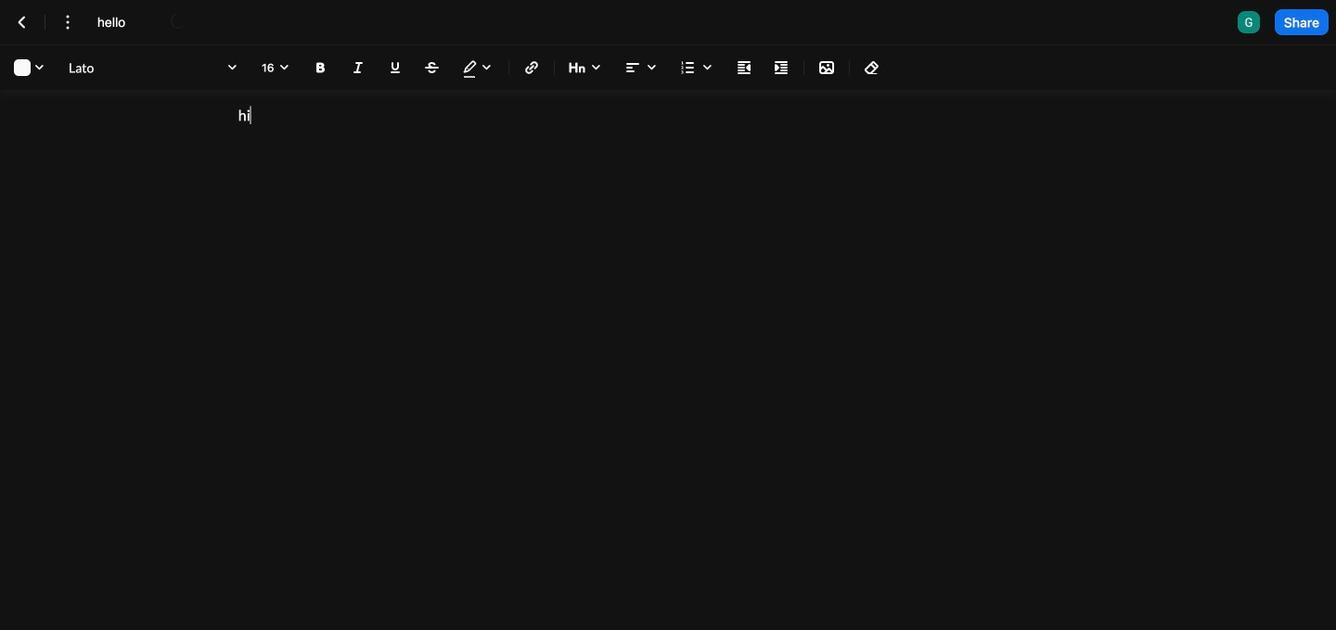Task type: vqa. For each thing, say whether or not it's contained in the screenshot.
product information NAVIGATION
no



Task type: describe. For each thing, give the bounding box(es) containing it.
decrease indent image
[[733, 57, 755, 79]]

more image
[[57, 11, 79, 33]]

all notes image
[[11, 11, 33, 33]]

bold image
[[310, 57, 332, 79]]

italic image
[[347, 57, 369, 79]]

link image
[[521, 57, 543, 79]]

strikethrough image
[[421, 57, 444, 79]]



Task type: locate. For each thing, give the bounding box(es) containing it.
None text field
[[97, 13, 148, 32]]

increase indent image
[[770, 57, 792, 79]]

progress bar
[[170, 13, 186, 29]]

clear style image
[[861, 57, 883, 79]]

generic name image
[[1238, 11, 1260, 33]]

underline image
[[384, 57, 406, 79]]

insert image image
[[816, 57, 838, 79]]



